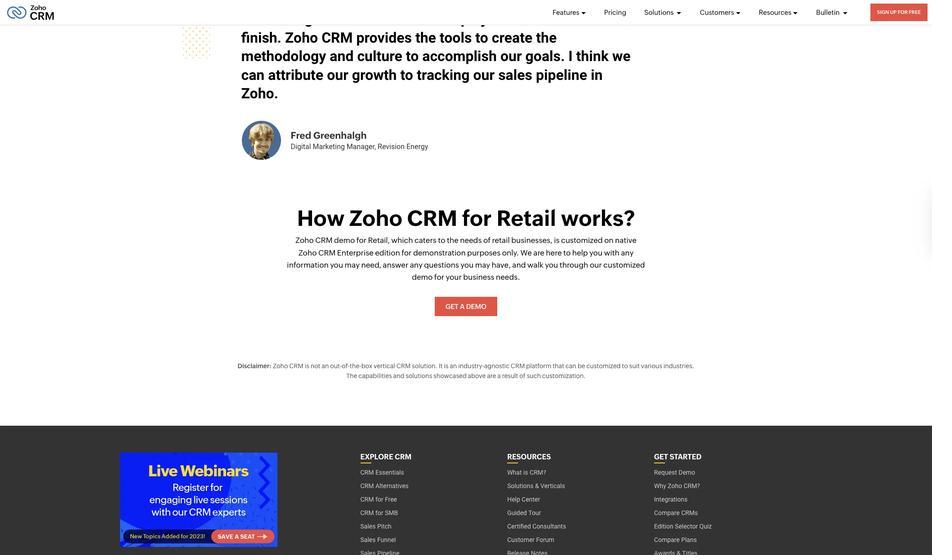 Task type: locate. For each thing, give the bounding box(es) containing it.
the inside 'zoho crm demo for retail, which caters to the needs of retail businesses, is customized on native zoho crm enterprise edition for demonstration purposes only. we are here to help you with any information you may need, answer any questions you may have, and walk you through our customized demo for your business needs.'
[[447, 236, 459, 245]]

customized down the with in the right top of the page
[[603, 261, 645, 270]]

1 sales from the top
[[360, 524, 376, 531]]

an up showcased on the bottom of page
[[450, 363, 457, 370]]

zoho inside disclaimer: zoho crm is not an out-of-the-box vertical crm solution. it is an industry-agnostic crm platform that can be customized to suit various industries. the capabilities and solutions showcased above are a result of such customization.
[[273, 363, 288, 370]]

can left be
[[566, 363, 576, 370]]

needs.
[[496, 273, 520, 282]]

verticals
[[541, 483, 565, 490]]

certified
[[507, 524, 531, 531]]

2 vertical spatial can
[[566, 363, 576, 370]]

1 vertical spatial demo
[[412, 273, 433, 282]]

guided tour link
[[507, 507, 541, 520]]

and down vertical
[[393, 373, 404, 380]]

to inside disclaimer: zoho crm is not an out-of-the-box vertical crm solution. it is an industry-agnostic crm platform that can be customized to suit various industries. the capabilities and solutions showcased above are a result of such customization.
[[622, 363, 628, 370]]

you down here
[[545, 261, 558, 270]]

0 vertical spatial sales
[[360, 524, 376, 531]]

0 vertical spatial solutions
[[644, 8, 675, 16]]

2 sales from the top
[[360, 537, 376, 544]]

selector
[[675, 524, 698, 531]]

1 vertical spatial customized
[[603, 261, 645, 270]]

0 horizontal spatial we
[[241, 0, 261, 9]]

compare for compare crms
[[654, 510, 680, 517]]

1 vertical spatial we
[[520, 248, 532, 257]]

from
[[517, 10, 548, 27]]

crm up essentials
[[395, 453, 412, 462]]

tracking
[[417, 66, 470, 84]]

1 horizontal spatial free
[[909, 9, 921, 15]]

crm? down demo
[[684, 483, 700, 490]]

solutions
[[644, 8, 675, 16], [507, 483, 533, 490]]

1 vertical spatial a
[[497, 373, 501, 380]]

and down "only."
[[512, 261, 526, 270]]

1 vertical spatial can
[[241, 66, 265, 84]]

1 vertical spatial solutions
[[507, 483, 533, 490]]

1 horizontal spatial an
[[450, 363, 457, 370]]

an right "not"
[[322, 363, 329, 370]]

1 horizontal spatial are
[[533, 248, 544, 257]]

solutions up help center
[[507, 483, 533, 490]]

of
[[476, 0, 490, 9], [483, 236, 491, 245], [519, 373, 525, 380]]

quiz
[[699, 524, 712, 531]]

sales funnel link
[[360, 534, 396, 547]]

industry-
[[458, 363, 484, 370]]

and up growth
[[330, 48, 354, 65]]

crm up information
[[318, 248, 336, 257]]

1 vertical spatial any
[[410, 261, 423, 270]]

such
[[527, 373, 541, 380]]

sales for sales funnel
[[360, 537, 376, 544]]

we inside we can accurately track the entirety of a customer's journey and manage our solar installation projects from start to finish. zoho crm provides the tools to create the methodology and culture to accomplish our goals. i think we can attribute our growth to tracking our sales pipeline in zoho.
[[241, 0, 261, 9]]

to down projects
[[475, 29, 488, 46]]

industries.
[[664, 363, 694, 370]]

you left the with in the right top of the page
[[590, 248, 603, 257]]

purposes
[[467, 248, 501, 257]]

1 horizontal spatial get
[[654, 453, 668, 462]]

of up purposes
[[483, 236, 491, 245]]

and inside disclaimer: zoho crm is not an out-of-the-box vertical crm solution. it is an industry-agnostic crm platform that can be customized to suit various industries. the capabilities and solutions showcased above are a result of such customization.
[[393, 373, 404, 380]]

marketing
[[313, 143, 345, 151]]

crm for smb
[[360, 510, 398, 517]]

0 vertical spatial compare
[[654, 510, 680, 517]]

our down create on the right of the page
[[500, 48, 522, 65]]

1 vertical spatial of
[[483, 236, 491, 245]]

demo
[[334, 236, 355, 245], [412, 273, 433, 282]]

1 horizontal spatial demo
[[412, 273, 433, 282]]

is right it
[[444, 363, 449, 370]]

crm? up &
[[530, 470, 546, 477]]

zoho inside we can accurately track the entirety of a customer's journey and manage our solar installation projects from start to finish. zoho crm provides the tools to create the methodology and culture to accomplish our goals. i think we can attribute our growth to tracking our sales pipeline in zoho.
[[285, 29, 318, 46]]

the up "demonstration"
[[447, 236, 459, 245]]

1 horizontal spatial can
[[265, 0, 288, 9]]

to up "demonstration"
[[438, 236, 445, 245]]

customized inside disclaimer: zoho crm is not an out-of-the-box vertical crm solution. it is an industry-agnostic crm platform that can be customized to suit various industries. the capabilities and solutions showcased above are a result of such customization.
[[586, 363, 621, 370]]

sales
[[498, 66, 532, 84]]

0 vertical spatial get
[[446, 303, 459, 311]]

why
[[654, 483, 666, 490]]

can up manage
[[265, 0, 288, 9]]

0 horizontal spatial an
[[322, 363, 329, 370]]

compare inside 'link'
[[654, 537, 680, 544]]

center
[[522, 497, 540, 504]]

integrations link
[[654, 493, 688, 507]]

start
[[551, 10, 582, 27]]

result
[[502, 373, 518, 380]]

0 horizontal spatial get
[[446, 303, 459, 311]]

1 horizontal spatial crm?
[[684, 483, 700, 490]]

1 horizontal spatial solutions
[[644, 8, 675, 16]]

our down 'accurately'
[[324, 10, 346, 27]]

1 horizontal spatial we
[[520, 248, 532, 257]]

1 horizontal spatial may
[[475, 261, 490, 270]]

capabilities
[[359, 373, 392, 380]]

provides
[[356, 29, 412, 46]]

showcased
[[433, 373, 467, 380]]

any right answer at the left of the page
[[410, 261, 423, 270]]

sales left pitch
[[360, 524, 376, 531]]

and up finish.
[[241, 10, 265, 27]]

customized
[[561, 236, 603, 245], [603, 261, 645, 270], [586, 363, 621, 370]]

may down purposes
[[475, 261, 490, 270]]

crm up the result
[[511, 363, 525, 370]]

any down native
[[621, 248, 634, 257]]

0 vertical spatial are
[[533, 248, 544, 257]]

solutions
[[406, 373, 432, 380]]

needs
[[460, 236, 482, 245]]

get up "request"
[[654, 453, 668, 462]]

walk
[[527, 261, 544, 270]]

solutions right pricing
[[644, 8, 675, 16]]

crm essentials
[[360, 470, 404, 477]]

0 horizontal spatial any
[[410, 261, 423, 270]]

to left help
[[563, 248, 571, 257]]

0 vertical spatial crm?
[[530, 470, 546, 477]]

a up projects
[[493, 0, 501, 9]]

of left such
[[519, 373, 525, 380]]

of inside disclaimer: zoho crm is not an out-of-the-box vertical crm solution. it is an industry-agnostic crm platform that can be customized to suit various industries. the capabilities and solutions showcased above are a result of such customization.
[[519, 373, 525, 380]]

it
[[439, 363, 443, 370]]

platform
[[526, 363, 551, 370]]

fred greenhalgh digital marketing manager, revision energy
[[291, 130, 428, 151]]

goals.
[[525, 48, 565, 65]]

a down agnostic
[[497, 373, 501, 380]]

2 vertical spatial customized
[[586, 363, 621, 370]]

0 vertical spatial customized
[[561, 236, 603, 245]]

for down which
[[402, 248, 412, 257]]

1 vertical spatial free
[[385, 497, 397, 504]]

0 vertical spatial demo
[[334, 236, 355, 245]]

is
[[554, 236, 560, 245], [305, 363, 309, 370], [444, 363, 449, 370], [523, 470, 528, 477]]

methodology
[[241, 48, 326, 65]]

is up here
[[554, 236, 560, 245]]

of inside we can accurately track the entirety of a customer's journey and manage our solar installation projects from start to finish. zoho crm provides the tools to create the methodology and culture to accomplish our goals. i think we can attribute our growth to tracking our sales pipeline in zoho.
[[476, 0, 490, 9]]

crm up crm for smb
[[360, 497, 374, 504]]

free inside "link"
[[385, 497, 397, 504]]

an
[[322, 363, 329, 370], [450, 363, 457, 370]]

1 vertical spatial compare
[[654, 537, 680, 544]]

retail
[[492, 236, 510, 245]]

crms
[[681, 510, 698, 517]]

compare for compare plans
[[654, 537, 680, 544]]

essentials
[[375, 470, 404, 477]]

0 vertical spatial of
[[476, 0, 490, 9]]

free up smb
[[385, 497, 397, 504]]

crm up crm for free
[[360, 483, 374, 490]]

may down enterprise
[[345, 261, 360, 270]]

we down "businesses,"
[[520, 248, 532, 257]]

compare inside "link"
[[654, 510, 680, 517]]

0 horizontal spatial solutions
[[507, 483, 533, 490]]

2 horizontal spatial can
[[566, 363, 576, 370]]

tour
[[528, 510, 541, 517]]

can
[[265, 0, 288, 9], [241, 66, 265, 84], [566, 363, 576, 370]]

sales funnel
[[360, 537, 396, 544]]

tools
[[440, 29, 472, 46]]

our right through
[[590, 261, 602, 270]]

the up 'goals.'
[[536, 29, 557, 46]]

1 compare from the top
[[654, 510, 680, 517]]

are up walk
[[533, 248, 544, 257]]

sales for sales pitch
[[360, 524, 376, 531]]

demo down questions
[[412, 273, 433, 282]]

customer forum
[[507, 537, 554, 544]]

our inside 'zoho crm demo for retail, which caters to the needs of retail businesses, is customized on native zoho crm enterprise edition for demonstration purposes only. we are here to help you with any information you may need, answer any questions you may have, and walk you through our customized demo for your business needs.'
[[590, 261, 602, 270]]

for left smb
[[375, 510, 383, 517]]

of up projects
[[476, 0, 490, 9]]

fred
[[291, 130, 311, 141]]

compare down "edition"
[[654, 537, 680, 544]]

get a demo
[[446, 303, 487, 311]]

resources link
[[759, 0, 798, 25]]

0 horizontal spatial free
[[385, 497, 397, 504]]

1 horizontal spatial any
[[621, 248, 634, 257]]

compare up "edition"
[[654, 510, 680, 517]]

greenhalgh
[[313, 130, 367, 141]]

0 vertical spatial any
[[621, 248, 634, 257]]

to
[[585, 10, 598, 27], [475, 29, 488, 46], [406, 48, 419, 65], [400, 66, 413, 84], [438, 236, 445, 245], [563, 248, 571, 257], [622, 363, 628, 370]]

sales pitch link
[[360, 520, 392, 534]]

are down agnostic
[[487, 373, 496, 380]]

plans
[[681, 537, 697, 544]]

forum
[[536, 537, 554, 544]]

the
[[346, 373, 357, 380]]

crm for smb link
[[360, 507, 398, 520]]

0 vertical spatial can
[[265, 0, 288, 9]]

crm? inside what is crm? link
[[530, 470, 546, 477]]

crm down how
[[315, 236, 333, 245]]

you down enterprise
[[330, 261, 343, 270]]

for up crm for smb
[[375, 497, 383, 504]]

demo up enterprise
[[334, 236, 355, 245]]

zoho crm live webinars 2023 footer image
[[120, 453, 277, 548]]

to left suit
[[622, 363, 628, 370]]

request
[[654, 470, 677, 477]]

crm up solutions
[[396, 363, 411, 370]]

customized right be
[[586, 363, 621, 370]]

we can accurately track the entirety of a customer's journey and manage our solar installation projects from start to finish. zoho crm provides the tools to create the methodology and culture to accomplish our goals. i think we can attribute our growth to tracking our sales pipeline in zoho.
[[241, 0, 631, 102]]

0 horizontal spatial are
[[487, 373, 496, 380]]

1 vertical spatial get
[[654, 453, 668, 462]]

crm down solar at the top of the page
[[322, 29, 353, 46]]

0 vertical spatial free
[[909, 9, 921, 15]]

0 vertical spatial we
[[241, 0, 261, 9]]

1 vertical spatial crm?
[[684, 483, 700, 490]]

crm for free link
[[360, 493, 397, 507]]

customized up help
[[561, 236, 603, 245]]

pipeline
[[536, 66, 587, 84]]

0 horizontal spatial may
[[345, 261, 360, 270]]

your
[[446, 273, 462, 282]]

crm up sales pitch link
[[360, 510, 374, 517]]

a
[[493, 0, 501, 9], [497, 373, 501, 380]]

get left a
[[446, 303, 459, 311]]

can up zoho. at the top of page
[[241, 66, 265, 84]]

free right "for"
[[909, 9, 921, 15]]

questions
[[424, 261, 459, 270]]

solutions link
[[644, 0, 682, 25]]

1 vertical spatial sales
[[360, 537, 376, 544]]

0 horizontal spatial crm?
[[530, 470, 546, 477]]

i
[[568, 48, 573, 65]]

pricing
[[604, 8, 626, 16]]

a inside we can accurately track the entirety of a customer's journey and manage our solar installation projects from start to finish. zoho crm provides the tools to create the methodology and culture to accomplish our goals. i think we can attribute our growth to tracking our sales pipeline in zoho.
[[493, 0, 501, 9]]

for down questions
[[434, 273, 444, 282]]

help
[[507, 497, 520, 504]]

1 vertical spatial are
[[487, 373, 496, 380]]

0 vertical spatial a
[[493, 0, 501, 9]]

2 vertical spatial of
[[519, 373, 525, 380]]

we up finish.
[[241, 0, 261, 9]]

crm essentials link
[[360, 466, 404, 480]]

is right what
[[523, 470, 528, 477]]

2 compare from the top
[[654, 537, 680, 544]]

sales down sales pitch link
[[360, 537, 376, 544]]

zoho.
[[241, 85, 278, 102]]

crm? inside the why zoho crm? link
[[684, 483, 700, 490]]

resources
[[759, 8, 792, 16]]

create
[[492, 29, 533, 46]]

crm inside we can accurately track the entirety of a customer's journey and manage our solar installation projects from start to finish. zoho crm provides the tools to create the methodology and culture to accomplish our goals. i think we can attribute our growth to tracking our sales pipeline in zoho.
[[322, 29, 353, 46]]



Task type: vqa. For each thing, say whether or not it's contained in the screenshot.
Hide
no



Task type: describe. For each thing, give the bounding box(es) containing it.
to down "journey"
[[585, 10, 598, 27]]

growth
[[352, 66, 397, 84]]

disclaimer: zoho crm is not an out-of-the-box vertical crm solution. it is an industry-agnostic crm platform that can be customized to suit various industries. the capabilities and solutions showcased above are a result of such customization.
[[238, 363, 694, 380]]

for up needs
[[462, 206, 492, 231]]

for up enterprise
[[356, 236, 366, 245]]

guided
[[507, 510, 527, 517]]

our left growth
[[327, 66, 348, 84]]

caters
[[415, 236, 436, 245]]

0 horizontal spatial demo
[[334, 236, 355, 245]]

can inside disclaimer: zoho crm is not an out-of-the-box vertical crm solution. it is an industry-agnostic crm platform that can be customized to suit various industries. the capabilities and solutions showcased above are a result of such customization.
[[566, 363, 576, 370]]

help
[[572, 248, 588, 257]]

pitch
[[377, 524, 392, 531]]

guided tour
[[507, 510, 541, 517]]

solutions & verticals
[[507, 483, 565, 490]]

be
[[578, 363, 585, 370]]

accurately
[[292, 0, 359, 9]]

we
[[612, 48, 631, 65]]

why zoho crm? link
[[654, 480, 700, 493]]

alternatives
[[375, 483, 409, 490]]

our down 'accomplish'
[[473, 66, 495, 84]]

crm for free
[[360, 497, 397, 504]]

above
[[468, 373, 486, 380]]

crm? for why zoho crm?
[[684, 483, 700, 490]]

solutions for solutions & verticals
[[507, 483, 533, 490]]

features
[[553, 8, 579, 16]]

crm down 'explore'
[[360, 470, 374, 477]]

crm up caters
[[407, 206, 457, 231]]

of inside 'zoho crm demo for retail, which caters to the needs of retail businesses, is customized on native zoho crm enterprise edition for demonstration purposes only. we are here to help you with any information you may need, answer any questions you may have, and walk you through our customized demo for your business needs.'
[[483, 236, 491, 245]]

2 an from the left
[[450, 363, 457, 370]]

businesses,
[[511, 236, 552, 245]]

crm left "not"
[[289, 363, 303, 370]]

2 may from the left
[[475, 261, 490, 270]]

entirety
[[423, 0, 473, 9]]

up
[[890, 9, 897, 15]]

retail
[[497, 206, 556, 231]]

1 may from the left
[[345, 261, 360, 270]]

and inside 'zoho crm demo for retail, which caters to the needs of retail businesses, is customized on native zoho crm enterprise edition for demonstration purposes only. we are here to help you with any information you may need, answer any questions you may have, and walk you through our customized demo for your business needs.'
[[512, 261, 526, 270]]

crm? for what is crm?
[[530, 470, 546, 477]]

journey
[[579, 0, 627, 9]]

edition selector quiz link
[[654, 520, 712, 534]]

disclaimer:
[[238, 363, 272, 370]]

digital
[[291, 143, 311, 151]]

customer's
[[505, 0, 575, 9]]

sign up for free link
[[870, 4, 928, 21]]

solutions & verticals link
[[507, 480, 565, 493]]

sign
[[877, 9, 889, 15]]

why zoho crm?
[[654, 483, 700, 490]]

a
[[460, 303, 465, 311]]

get a demo link
[[435, 297, 497, 316]]

a inside disclaimer: zoho crm is not an out-of-the-box vertical crm solution. it is an industry-agnostic crm platform that can be customized to suit various industries. the capabilities and solutions showcased above are a result of such customization.
[[497, 373, 501, 380]]

is inside 'zoho crm demo for retail, which caters to the needs of retail businesses, is customized on native zoho crm enterprise edition for demonstration purposes only. we are here to help you with any information you may need, answer any questions you may have, and walk you through our customized demo for your business needs.'
[[554, 236, 560, 245]]

suit
[[629, 363, 640, 370]]

request demo link
[[654, 466, 695, 480]]

are inside 'zoho crm demo for retail, which caters to the needs of retail businesses, is customized on native zoho crm enterprise edition for demonstration purposes only. we are here to help you with any information you may need, answer any questions you may have, and walk you through our customized demo for your business needs.'
[[533, 248, 544, 257]]

need,
[[361, 261, 381, 270]]

what
[[507, 470, 522, 477]]

native
[[615, 236, 637, 245]]

to right growth
[[400, 66, 413, 84]]

we inside 'zoho crm demo for retail, which caters to the needs of retail businesses, is customized on native zoho crm enterprise edition for demonstration purposes only. we are here to help you with any information you may need, answer any questions you may have, and walk you through our customized demo for your business needs.'
[[520, 248, 532, 257]]

solutions for solutions
[[644, 8, 675, 16]]

accomplish
[[422, 48, 497, 65]]

track
[[363, 0, 395, 9]]

explore
[[360, 453, 393, 462]]

solution.
[[412, 363, 437, 370]]

only.
[[502, 248, 519, 257]]

you up business
[[461, 261, 474, 270]]

works?
[[561, 206, 635, 231]]

get started
[[654, 453, 702, 462]]

to right 'culture'
[[406, 48, 419, 65]]

pricing link
[[604, 0, 626, 25]]

started
[[670, 453, 702, 462]]

sign up for free
[[877, 9, 921, 15]]

compare crms
[[654, 510, 698, 517]]

of-
[[342, 363, 350, 370]]

1 an from the left
[[322, 363, 329, 370]]

how
[[297, 206, 345, 231]]

customer
[[507, 537, 535, 544]]

zoho crm logo image
[[7, 2, 54, 22]]

request demo
[[654, 470, 695, 477]]

is left "not"
[[305, 363, 309, 370]]

get for get a demo
[[446, 303, 459, 311]]

for
[[898, 9, 908, 15]]

agnostic
[[484, 363, 510, 370]]

the up installation
[[399, 0, 420, 9]]

get for get started
[[654, 453, 668, 462]]

revision
[[378, 143, 405, 151]]

explore crm
[[360, 453, 412, 462]]

manage
[[269, 10, 321, 27]]

here
[[546, 248, 562, 257]]

through
[[560, 261, 588, 270]]

what is crm? link
[[507, 466, 546, 480]]

certified consultants
[[507, 524, 566, 531]]

installation
[[385, 10, 457, 27]]

the-
[[350, 363, 361, 370]]

customers
[[700, 8, 734, 16]]

enterprise
[[337, 248, 374, 257]]

solar
[[349, 10, 382, 27]]

consultants
[[532, 524, 566, 531]]

what is crm?
[[507, 470, 546, 477]]

bulletin link
[[816, 0, 848, 25]]

resources
[[507, 453, 551, 462]]

0 horizontal spatial can
[[241, 66, 265, 84]]

the down installation
[[415, 29, 436, 46]]

with
[[604, 248, 619, 257]]

are inside disclaimer: zoho crm is not an out-of-the-box vertical crm solution. it is an industry-agnostic crm platform that can be customized to suit various industries. the capabilities and solutions showcased above are a result of such customization.
[[487, 373, 496, 380]]

vertical
[[374, 363, 395, 370]]

funnel
[[377, 537, 396, 544]]

compare plans link
[[654, 534, 697, 547]]

information
[[287, 261, 329, 270]]



